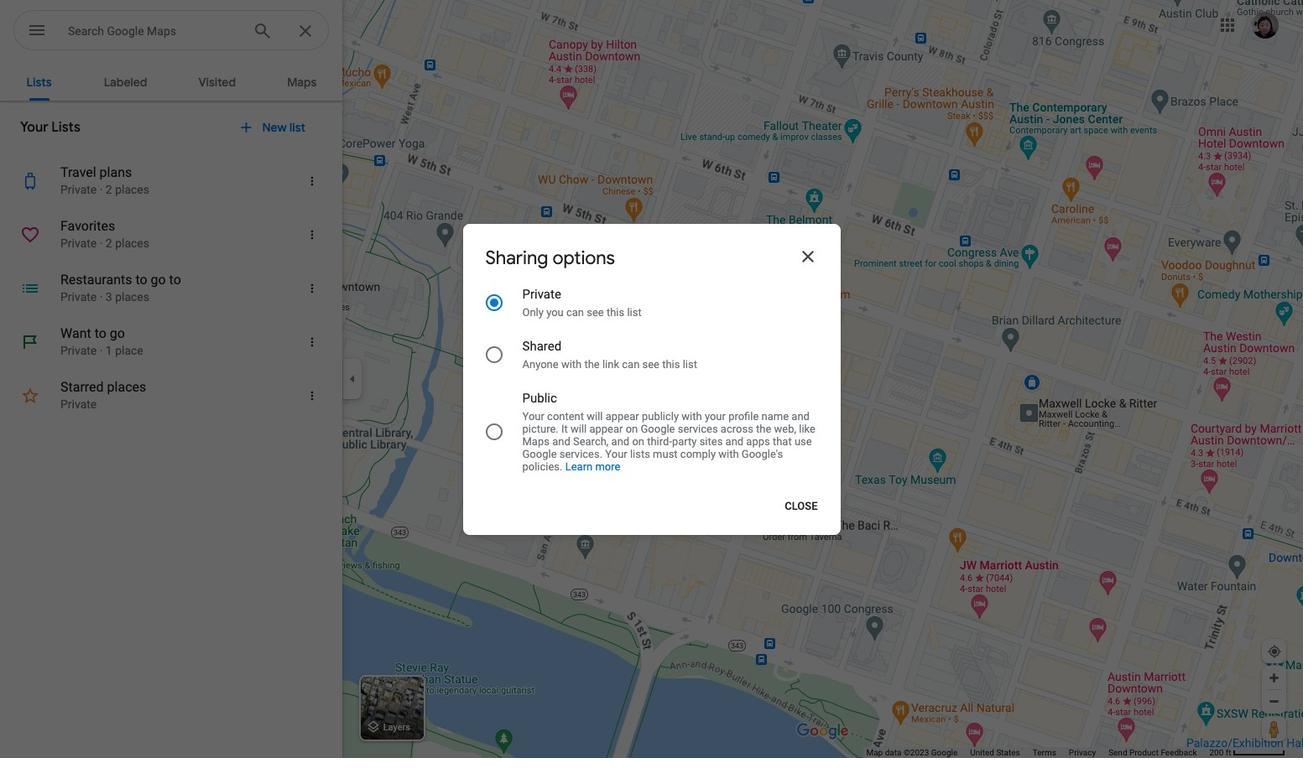 Task type: vqa. For each thing, say whether or not it's contained in the screenshot.
with
yes



Task type: describe. For each thing, give the bounding box(es) containing it.
2 inside travel plans private · 2 places
[[106, 183, 112, 196]]

2 horizontal spatial to
[[169, 272, 181, 288]]

 search field
[[13, 10, 342, 54]]

places inside starred places private
[[107, 379, 146, 395]]

zoom out image
[[1268, 696, 1280, 708]]

terms button
[[1033, 748, 1056, 759]]

search,
[[573, 435, 609, 448]]

and right maps
[[552, 435, 570, 448]]

2 horizontal spatial google
[[931, 748, 958, 758]]

learn
[[565, 460, 593, 473]]

private inside favorites private · 2 places
[[60, 237, 97, 250]]

2 horizontal spatial with
[[718, 448, 739, 460]]

zoom in image
[[1268, 672, 1280, 685]]

google maps element
[[0, 0, 1303, 759]]

private inside starred places private
[[60, 398, 97, 411]]

can inside 'shared anyone with the link can see this list'
[[622, 358, 640, 370]]

list inside private only you can see this list
[[627, 306, 642, 318]]

policies.
[[522, 460, 563, 473]]

and up use
[[792, 410, 810, 422]]

favorites
[[60, 218, 115, 234]]

lists
[[630, 448, 650, 460]]

only
[[522, 306, 544, 318]]

apps
[[746, 435, 770, 448]]

 button for to
[[294, 269, 334, 309]]

link
[[602, 358, 619, 370]]

 button for ·
[[294, 161, 334, 201]]

united
[[970, 748, 994, 758]]

show street view coverage image
[[1262, 717, 1286, 742]]

anyone
[[522, 358, 559, 370]]

 for 2
[[305, 226, 320, 244]]

your content will appear publicly with your profile name and picture. it will appear on google services across the web, like maps and search, and on third-party sites and apps that use google services. your lists must comply with google's policies.
[[522, 410, 816, 473]]

learn more link
[[565, 460, 620, 473]]

places inside restaurants to go to private · 3 places
[[115, 290, 149, 304]]

collapse side panel image
[[343, 370, 362, 389]]

will up search,
[[587, 410, 603, 422]]

profile
[[728, 410, 759, 422]]

200 ft button
[[1210, 748, 1286, 758]]

private inside travel plans private · 2 places
[[60, 183, 97, 196]]

it
[[561, 422, 568, 435]]

data
[[885, 748, 902, 758]]

places inside travel plans private · 2 places
[[115, 183, 149, 196]]

learn more
[[565, 460, 620, 473]]

send product feedback
[[1109, 748, 1197, 758]]

this inside private only you can see this list
[[607, 306, 624, 318]]

this inside 'shared anyone with the link can see this list'
[[662, 358, 680, 370]]

2 horizontal spatial your
[[605, 448, 627, 460]]

travel plans private · 2 places
[[60, 164, 149, 196]]

close button
[[785, 500, 818, 512]]

5  button from the top
[[294, 376, 334, 416]]

that
[[773, 435, 792, 448]]

ft
[[1226, 748, 1231, 758]]

 for to
[[305, 279, 320, 298]]

to for want to go
[[95, 326, 106, 342]]

your lists
[[20, 119, 80, 136]]

and left lists
[[611, 435, 630, 448]]

200
[[1210, 748, 1224, 758]]

shared
[[522, 339, 562, 354]]

united states button
[[970, 748, 1020, 759]]

· inside the want to go private · 1 place
[[100, 344, 103, 357]]

must
[[653, 448, 678, 460]]

third-
[[647, 435, 672, 448]]

comply
[[680, 448, 716, 460]]

 for private
[[305, 333, 320, 352]]

1 vertical spatial with
[[682, 410, 702, 422]]

terms
[[1033, 748, 1056, 758]]

send product feedback button
[[1109, 748, 1197, 759]]

services
[[678, 422, 718, 435]]

name
[[762, 410, 789, 422]]

place
[[115, 344, 143, 357]]

public
[[522, 391, 557, 406]]

list inside the  new list
[[289, 120, 305, 135]]

 button for 2
[[294, 215, 334, 255]]

see inside 'shared anyone with the link can see this list'
[[642, 358, 660, 370]]

like
[[799, 422, 816, 435]]

feedback
[[1161, 748, 1197, 758]]

to for restaurants to go to
[[135, 272, 147, 288]]

favorites private · 2 places
[[60, 218, 149, 250]]

show your location image
[[1267, 644, 1282, 660]]

your
[[705, 410, 726, 422]]



Task type: locate. For each thing, give the bounding box(es) containing it.
united states
[[970, 748, 1020, 758]]

your left lists at the left of page
[[20, 119, 48, 136]]

0 vertical spatial list
[[289, 120, 305, 135]]

this up publicly
[[662, 358, 680, 370]]

1 vertical spatial see
[[642, 358, 660, 370]]

private down 'want' at the top left of page
[[60, 344, 97, 357]]

private up 'only'
[[522, 287, 561, 302]]

this up 'shared anyone with the link can see this list'
[[607, 306, 624, 318]]

· down favorites
[[100, 237, 103, 250]]

send
[[1109, 748, 1127, 758]]

1 vertical spatial can
[[622, 358, 640, 370]]

on left third-
[[632, 435, 644, 448]]

places down the plans
[[115, 183, 149, 196]]

on up lists
[[626, 422, 638, 435]]

4 · from the top
[[100, 344, 103, 357]]

can right "link"
[[622, 358, 640, 370]]

your left lists
[[605, 448, 627, 460]]

©2023
[[904, 748, 929, 758]]

3 · from the top
[[100, 290, 103, 304]]

your
[[20, 119, 48, 136], [522, 410, 544, 422], [605, 448, 627, 460]]

privacy
[[1069, 748, 1096, 758]]

1 vertical spatial this
[[662, 358, 680, 370]]

2 vertical spatial google
[[931, 748, 958, 758]]

sharing options
[[485, 246, 615, 270]]

0 horizontal spatial list
[[289, 120, 305, 135]]

private down favorites
[[60, 237, 97, 250]]

200 ft
[[1210, 748, 1231, 758]]

· inside restaurants to go to private · 3 places
[[100, 290, 103, 304]]

· left 1
[[100, 344, 103, 357]]

sharing options dialog
[[463, 224, 840, 535]]

services.
[[559, 448, 603, 460]]

go inside restaurants to go to private · 3 places
[[151, 272, 166, 288]]

0 horizontal spatial to
[[95, 326, 106, 342]]

1 horizontal spatial go
[[151, 272, 166, 288]]

· left 3
[[100, 290, 103, 304]]

 button
[[13, 10, 60, 54]]

can right the "you"
[[566, 306, 584, 318]]

5  from the top
[[305, 387, 320, 405]]

3  from the top
[[305, 279, 320, 298]]

1 2 from the top
[[106, 183, 112, 196]]

options
[[553, 246, 615, 270]]

·
[[100, 183, 103, 196], [100, 237, 103, 250], [100, 290, 103, 304], [100, 344, 103, 357]]

see inside private only you can see this list
[[587, 306, 604, 318]]

close
[[785, 500, 818, 512]]

1 horizontal spatial with
[[682, 410, 702, 422]]

private inside the want to go private · 1 place
[[60, 344, 97, 357]]

2 vertical spatial list
[[683, 358, 697, 370]]

0 horizontal spatial the
[[584, 358, 600, 370]]

see
[[587, 306, 604, 318], [642, 358, 660, 370]]

4  button from the top
[[294, 322, 334, 362]]

layers
[[383, 723, 410, 734]]

your places main content
[[0, 60, 342, 759]]

your down public in the bottom of the page
[[522, 410, 544, 422]]

map data ©2023 google
[[866, 748, 958, 758]]

0 vertical spatial can
[[566, 306, 584, 318]]

private down travel
[[60, 183, 97, 196]]

places up restaurants to go to private · 3 places
[[115, 237, 149, 250]]

across
[[721, 422, 753, 435]]

the left web,
[[756, 422, 771, 435]]

2 vertical spatial with
[[718, 448, 739, 460]]

1  button from the top
[[294, 161, 334, 201]]

lists
[[51, 119, 80, 136]]

your for your content will appear publicly with your profile name and picture. it will appear on google services across the web, like maps and search, and on third-party sites and apps that use google services. your lists must comply with google's policies.
[[522, 410, 544, 422]]

1 horizontal spatial google
[[641, 422, 675, 435]]

maps
[[522, 435, 550, 448]]

1 horizontal spatial can
[[622, 358, 640, 370]]


[[27, 18, 47, 42]]

1 horizontal spatial this
[[662, 358, 680, 370]]

go
[[151, 272, 166, 288], [110, 326, 125, 342]]

google down picture.
[[522, 448, 557, 460]]

go up 1
[[110, 326, 125, 342]]

with left your
[[682, 410, 702, 422]]

0 vertical spatial see
[[587, 306, 604, 318]]

None radio
[[485, 294, 502, 311], [485, 423, 502, 440], [485, 294, 502, 311], [485, 423, 502, 440]]

4  from the top
[[305, 333, 320, 352]]

0 vertical spatial 2
[[106, 183, 112, 196]]

0 vertical spatial go
[[151, 272, 166, 288]]

· inside favorites private · 2 places
[[100, 237, 103, 250]]

to inside the want to go private · 1 place
[[95, 326, 106, 342]]

0 horizontal spatial with
[[561, 358, 582, 370]]

google's
[[742, 448, 783, 460]]

publicly
[[642, 410, 679, 422]]

to
[[135, 272, 147, 288], [169, 272, 181, 288], [95, 326, 106, 342]]

places down place
[[107, 379, 146, 395]]

new
[[262, 120, 287, 135]]

0 vertical spatial with
[[561, 358, 582, 370]]

the inside 'shared anyone with the link can see this list'
[[584, 358, 600, 370]]


[[237, 117, 255, 138]]

2 horizontal spatial list
[[683, 358, 697, 370]]

1 horizontal spatial your
[[522, 410, 544, 422]]

go inside the want to go private · 1 place
[[110, 326, 125, 342]]

0 horizontal spatial this
[[607, 306, 624, 318]]

0 vertical spatial this
[[607, 306, 624, 318]]

with right anyone
[[561, 358, 582, 370]]

1  from the top
[[305, 172, 320, 190]]

picture.
[[522, 422, 559, 435]]

with
[[561, 358, 582, 370], [682, 410, 702, 422], [718, 448, 739, 460]]

travel
[[60, 164, 96, 180]]

1 horizontal spatial to
[[135, 272, 147, 288]]

will right "it"
[[571, 422, 587, 435]]

2 vertical spatial your
[[605, 448, 627, 460]]

2 down favorites
[[106, 237, 112, 250]]

1 vertical spatial google
[[522, 448, 557, 460]]

private down restaurants
[[60, 290, 97, 304]]

the inside your content will appear publicly with your profile name and picture. it will appear on google services across the web, like maps and search, and on third-party sites and apps that use google services. your lists must comply with google's policies.
[[756, 422, 771, 435]]

1 horizontal spatial see
[[642, 358, 660, 370]]

will
[[587, 410, 603, 422], [571, 422, 587, 435]]

None radio
[[485, 346, 502, 363]]

list inside 'shared anyone with the link can see this list'
[[683, 358, 697, 370]]

private down starred
[[60, 398, 97, 411]]

private inside private only you can see this list
[[522, 287, 561, 302]]

sites
[[700, 435, 723, 448]]

starred
[[60, 379, 104, 395]]

go right restaurants
[[151, 272, 166, 288]]

your inside your places main content
[[20, 119, 48, 136]]

restaurants to go to private · 3 places
[[60, 272, 181, 304]]

and right sites
[[725, 435, 744, 448]]

1 horizontal spatial the
[[756, 422, 771, 435]]

private only you can see this list
[[522, 287, 642, 318]]

your for your lists
[[20, 119, 48, 136]]

party
[[672, 435, 697, 448]]

2 inside favorites private · 2 places
[[106, 237, 112, 250]]

3  button from the top
[[294, 269, 334, 309]]

restaurants
[[60, 272, 132, 288]]

go for restaurants to go to
[[151, 272, 166, 288]]

· down the plans
[[100, 183, 103, 196]]

this
[[607, 306, 624, 318], [662, 358, 680, 370]]

3
[[106, 290, 112, 304]]

you
[[546, 306, 564, 318]]

sharing
[[485, 246, 548, 270]]

0 horizontal spatial see
[[587, 306, 604, 318]]

appear left publicly
[[606, 410, 639, 422]]

plans
[[100, 164, 132, 180]]

list right new
[[289, 120, 305, 135]]

the left "link"
[[584, 358, 600, 370]]

2  from the top
[[305, 226, 320, 244]]

on
[[626, 422, 638, 435], [632, 435, 644, 448]]

 for ·
[[305, 172, 320, 190]]

google
[[641, 422, 675, 435], [522, 448, 557, 460], [931, 748, 958, 758]]

0 vertical spatial google
[[641, 422, 675, 435]]

with down the "across"
[[718, 448, 739, 460]]

map
[[866, 748, 883, 758]]

footer inside google maps element
[[866, 748, 1210, 759]]

content
[[547, 410, 584, 422]]

starred places private
[[60, 379, 146, 411]]

 button
[[294, 161, 334, 201], [294, 215, 334, 255], [294, 269, 334, 309], [294, 322, 334, 362], [294, 376, 334, 416]]

 button for private
[[294, 322, 334, 362]]

1 vertical spatial go
[[110, 326, 125, 342]]

list
[[289, 120, 305, 135], [627, 306, 642, 318], [683, 358, 697, 370]]

1 vertical spatial your
[[522, 410, 544, 422]]

want
[[60, 326, 91, 342]]

go for want to go
[[110, 326, 125, 342]]

none radio inside sharing options dialog
[[485, 346, 502, 363]]

can inside private only you can see this list
[[566, 306, 584, 318]]

and
[[792, 410, 810, 422], [552, 435, 570, 448], [611, 435, 630, 448], [725, 435, 744, 448]]

private
[[60, 183, 97, 196], [60, 237, 97, 250], [522, 287, 561, 302], [60, 290, 97, 304], [60, 344, 97, 357], [60, 398, 97, 411]]

product
[[1129, 748, 1159, 758]]

list up 'shared anyone with the link can see this list'
[[627, 306, 642, 318]]

footer
[[866, 748, 1210, 759]]

more
[[595, 460, 620, 473]]

 new list
[[237, 117, 305, 138]]

2  button from the top
[[294, 215, 334, 255]]

0 horizontal spatial go
[[110, 326, 125, 342]]

places inside favorites private · 2 places
[[115, 237, 149, 250]]

footer containing map data ©2023 google
[[866, 748, 1210, 759]]

· inside travel plans private · 2 places
[[100, 183, 103, 196]]

1
[[106, 344, 112, 357]]

list up services
[[683, 358, 697, 370]]

with inside 'shared anyone with the link can see this list'
[[561, 358, 582, 370]]

0 horizontal spatial google
[[522, 448, 557, 460]]

google up must
[[641, 422, 675, 435]]

0 horizontal spatial can
[[566, 306, 584, 318]]

2 2 from the top
[[106, 237, 112, 250]]

1 vertical spatial list
[[627, 306, 642, 318]]

use
[[795, 435, 812, 448]]

private inside restaurants to go to private · 3 places
[[60, 290, 97, 304]]

places right 3
[[115, 290, 149, 304]]

1 · from the top
[[100, 183, 103, 196]]

appear
[[606, 410, 639, 422], [589, 422, 623, 435]]

appear up the services.
[[589, 422, 623, 435]]

privacy button
[[1069, 748, 1096, 759]]

1 vertical spatial 2
[[106, 237, 112, 250]]

2
[[106, 183, 112, 196], [106, 237, 112, 250]]

the
[[584, 358, 600, 370], [756, 422, 771, 435]]

google right ©2023
[[931, 748, 958, 758]]

states
[[996, 748, 1020, 758]]

see right "link"
[[642, 358, 660, 370]]

2 down the plans
[[106, 183, 112, 196]]

0 horizontal spatial your
[[20, 119, 48, 136]]

1 vertical spatial the
[[756, 422, 771, 435]]

see right the "you"
[[587, 306, 604, 318]]

0 vertical spatial the
[[584, 358, 600, 370]]

shared anyone with the link can see this list
[[522, 339, 697, 370]]

0 vertical spatial your
[[20, 119, 48, 136]]

2 · from the top
[[100, 237, 103, 250]]


[[305, 172, 320, 190], [305, 226, 320, 244], [305, 279, 320, 298], [305, 333, 320, 352], [305, 387, 320, 405]]

web,
[[774, 422, 796, 435]]

want to go private · 1 place
[[60, 326, 143, 357]]

1 horizontal spatial list
[[627, 306, 642, 318]]

places
[[115, 183, 149, 196], [115, 237, 149, 250], [115, 290, 149, 304], [107, 379, 146, 395]]



